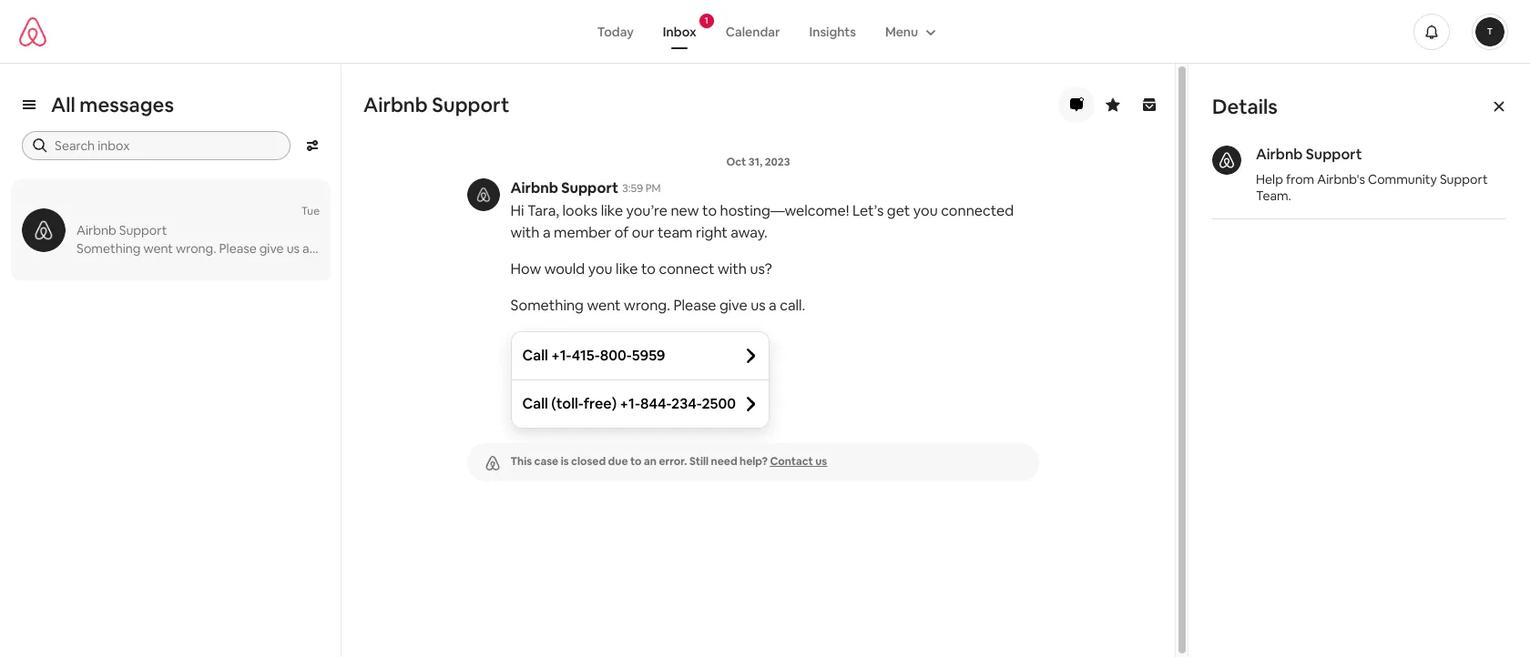 Task type: describe. For each thing, give the bounding box(es) containing it.
an
[[644, 455, 657, 469]]

conversation with airbnb support heading
[[364, 92, 1037, 118]]

messages
[[80, 92, 174, 118]]

this
[[511, 455, 532, 469]]

right
[[696, 223, 728, 242]]

insights
[[810, 23, 856, 40]]

tue
[[301, 204, 320, 219]]

connected
[[941, 201, 1014, 220]]

a inside tue airbnb support something went wrong. please give us a call.
[[303, 241, 309, 257]]

of
[[615, 223, 629, 242]]

us?
[[750, 260, 772, 279]]

a inside airbnb support 3:59 pm hi tara, looks like you're new to hosting—welcome! let's get you connected with a member of our team right away.
[[543, 223, 551, 242]]

1 horizontal spatial wrong.
[[624, 296, 671, 315]]

calendar
[[726, 23, 780, 40]]

1 vertical spatial to
[[641, 260, 656, 279]]

menu button
[[871, 14, 948, 49]]

error.
[[659, 455, 687, 469]]

away.
[[731, 223, 768, 242]]

details
[[1213, 94, 1278, 119]]

get
[[887, 201, 911, 220]]

support for airbnb support help from airbnb's community support team.
[[1306, 145, 1363, 164]]

to inside airbnb support 3:59 pm hi tara, looks like you're new to hosting—welcome! let's get you connected with a member of our team right away.
[[703, 201, 717, 220]]

3:59
[[622, 181, 643, 196]]

inbox 1 calendar
[[663, 14, 780, 40]]

all messages heading
[[51, 92, 174, 118]]

help?
[[740, 455, 768, 469]]

tue airbnb support something went wrong. please give us a call.
[[77, 204, 335, 257]]

airbnb inside tue airbnb support something went wrong. please give us a call.
[[77, 222, 116, 239]]

due
[[608, 455, 628, 469]]

looks
[[563, 201, 598, 220]]

today link
[[583, 14, 649, 49]]

0 horizontal spatial you
[[588, 260, 613, 279]]

oct
[[727, 155, 747, 169]]

team.
[[1256, 188, 1292, 204]]

1 vertical spatial give
[[720, 296, 748, 315]]

1 vertical spatial something
[[511, 296, 584, 315]]

you inside airbnb support 3:59 pm hi tara, looks like you're new to hosting—welcome! let's get you connected with a member of our team right away.
[[914, 201, 938, 220]]

you're
[[626, 201, 668, 220]]

is
[[561, 455, 569, 469]]

us inside tue airbnb support something went wrong. please give us a call.
[[287, 241, 300, 257]]

1 horizontal spatial with
[[718, 260, 747, 279]]

this case is closed due to an error. still need help? contact us
[[511, 455, 828, 469]]

airbnb for airbnb support help from airbnb's community support team.
[[1256, 145, 1303, 164]]

today
[[597, 23, 634, 40]]

help
[[1256, 171, 1284, 188]]

oct 31, 2023
[[727, 155, 790, 169]]

calendar link
[[711, 14, 795, 49]]

how would you like to connect with us?
[[511, 260, 772, 279]]

1
[[705, 14, 709, 26]]

main navigation menu image
[[1476, 17, 1505, 46]]

how
[[511, 260, 541, 279]]

contact us link
[[770, 455, 828, 469]]

2 horizontal spatial a
[[769, 296, 777, 315]]

wrong. inside tue airbnb support something went wrong. please give us a call.
[[176, 241, 216, 257]]

Search text field
[[55, 137, 278, 155]]

from
[[1286, 171, 1315, 188]]

2 horizontal spatial us
[[816, 455, 828, 469]]

call. inside tue airbnb support something went wrong. please give us a call.
[[312, 241, 335, 257]]

tara,
[[528, 201, 560, 220]]

airbnb for airbnb support
[[364, 92, 428, 118]]

give inside tue airbnb support something went wrong. please give us a call.
[[259, 241, 284, 257]]



Task type: locate. For each thing, give the bounding box(es) containing it.
all messages
[[51, 92, 174, 118]]

wrong.
[[176, 241, 216, 257], [624, 296, 671, 315]]

0 horizontal spatial something
[[77, 241, 141, 257]]

airbnb's
[[1318, 171, 1366, 188]]

to
[[703, 201, 717, 220], [641, 260, 656, 279], [630, 455, 642, 469]]

1 vertical spatial call.
[[780, 296, 806, 315]]

1 horizontal spatial call.
[[780, 296, 806, 315]]

you right get on the right of page
[[914, 201, 938, 220]]

airbnb inside airbnb support 3:59 pm hi tara, looks like you're new to hosting—welcome! let's get you connected with a member of our team right away.
[[511, 179, 558, 198]]

0 horizontal spatial us
[[287, 241, 300, 257]]

to down the 'our'
[[641, 260, 656, 279]]

0 vertical spatial please
[[219, 241, 257, 257]]

a down tue
[[303, 241, 309, 257]]

0 horizontal spatial a
[[303, 241, 309, 257]]

to left an
[[630, 455, 642, 469]]

case
[[534, 455, 559, 469]]

airbnb support
[[364, 92, 510, 118]]

pm
[[646, 181, 661, 196]]

1 vertical spatial please
[[674, 296, 717, 315]]

0 vertical spatial you
[[914, 201, 938, 220]]

31,
[[749, 155, 763, 169]]

let's
[[853, 201, 884, 220]]

0 horizontal spatial call.
[[312, 241, 335, 257]]

support inside airbnb support 3:59 pm hi tara, looks like you're new to hosting—welcome! let's get you connected with a member of our team right away.
[[561, 179, 619, 198]]

with down the hi
[[511, 223, 540, 242]]

2023
[[765, 155, 790, 169]]

0 vertical spatial went
[[143, 241, 173, 257]]

a down tara,
[[543, 223, 551, 242]]

0 vertical spatial us
[[287, 241, 300, 257]]

2 vertical spatial to
[[630, 455, 642, 469]]

support
[[432, 92, 510, 118], [1306, 145, 1363, 164], [1440, 171, 1488, 188], [561, 179, 619, 198], [119, 222, 167, 239]]

member
[[554, 223, 612, 242]]

something went wrong. please give us a call.
[[511, 296, 806, 315]]

airbnb inside the airbnb support help from airbnb's community support team.
[[1256, 145, 1303, 164]]

all
[[51, 92, 75, 118]]

1 horizontal spatial a
[[543, 223, 551, 242]]

us
[[287, 241, 300, 257], [751, 296, 766, 315], [816, 455, 828, 469]]

1 horizontal spatial please
[[674, 296, 717, 315]]

message from airbnb support image
[[467, 179, 500, 211], [467, 179, 500, 211]]

1 horizontal spatial us
[[751, 296, 766, 315]]

give
[[259, 241, 284, 257], [720, 296, 748, 315]]

0 horizontal spatial wrong.
[[176, 241, 216, 257]]

a
[[543, 223, 551, 242], [303, 241, 309, 257], [769, 296, 777, 315]]

went
[[143, 241, 173, 257], [587, 296, 621, 315]]

please
[[219, 241, 257, 257], [674, 296, 717, 315]]

like down of
[[616, 260, 638, 279]]

1 vertical spatial went
[[587, 296, 621, 315]]

airbnb support help from airbnb's community support team.
[[1256, 145, 1488, 204]]

0 vertical spatial like
[[601, 201, 623, 220]]

with
[[511, 223, 540, 242], [718, 260, 747, 279]]

airbnb support image
[[1213, 146, 1242, 175], [1213, 146, 1242, 175], [22, 209, 66, 252], [22, 209, 66, 252]]

you
[[914, 201, 938, 220], [588, 260, 613, 279]]

airbnb for airbnb support 3:59 pm hi tara, looks like you're new to hosting—welcome! let's get you connected with a member of our team right away.
[[511, 179, 558, 198]]

our
[[632, 223, 655, 242]]

1 vertical spatial like
[[616, 260, 638, 279]]

would
[[545, 260, 585, 279]]

to up right
[[703, 201, 717, 220]]

0 horizontal spatial give
[[259, 241, 284, 257]]

support inside tue airbnb support something went wrong. please give us a call.
[[119, 222, 167, 239]]

0 vertical spatial give
[[259, 241, 284, 257]]

1 horizontal spatial went
[[587, 296, 621, 315]]

something inside tue airbnb support something went wrong. please give us a call.
[[77, 241, 141, 257]]

need
[[711, 455, 738, 469]]

support for airbnb support 3:59 pm hi tara, looks like you're new to hosting—welcome! let's get you connected with a member of our team right away.
[[561, 179, 619, 198]]

0 vertical spatial to
[[703, 201, 717, 220]]

hi
[[511, 201, 524, 220]]

team
[[658, 223, 693, 242]]

0 vertical spatial with
[[511, 223, 540, 242]]

support for airbnb support
[[432, 92, 510, 118]]

2 vertical spatial us
[[816, 455, 828, 469]]

with inside airbnb support 3:59 pm hi tara, looks like you're new to hosting—welcome! let's get you connected with a member of our team right away.
[[511, 223, 540, 242]]

0 horizontal spatial went
[[143, 241, 173, 257]]

please inside tue airbnb support something went wrong. please give us a call.
[[219, 241, 257, 257]]

something
[[77, 241, 141, 257], [511, 296, 584, 315]]

0 horizontal spatial please
[[219, 241, 257, 257]]

1 vertical spatial wrong.
[[624, 296, 671, 315]]

like up of
[[601, 201, 623, 220]]

1 horizontal spatial something
[[511, 296, 584, 315]]

airbnb support sent hi tara, looks like you're new to hosting—welcome! let's get you connected with a member of our team right away.. sent oct 31, 2023, 3:59 pm group
[[447, 133, 1070, 244]]

0 horizontal spatial with
[[511, 223, 540, 242]]

closed
[[571, 455, 606, 469]]

0 vertical spatial something
[[77, 241, 141, 257]]

1 horizontal spatial you
[[914, 201, 938, 220]]

contact
[[770, 455, 813, 469]]

1 vertical spatial you
[[588, 260, 613, 279]]

like
[[601, 201, 623, 220], [616, 260, 638, 279]]

insights link
[[795, 14, 871, 49]]

with left us?
[[718, 260, 747, 279]]

1 vertical spatial with
[[718, 260, 747, 279]]

a down us?
[[769, 296, 777, 315]]

still
[[690, 455, 709, 469]]

like inside airbnb support 3:59 pm hi tara, looks like you're new to hosting—welcome! let's get you connected with a member of our team right away.
[[601, 201, 623, 220]]

1 vertical spatial us
[[751, 296, 766, 315]]

went inside tue airbnb support something went wrong. please give us a call.
[[143, 241, 173, 257]]

details element
[[1189, 64, 1531, 243]]

0 vertical spatial wrong.
[[176, 241, 216, 257]]

you right would
[[588, 260, 613, 279]]

connect
[[659, 260, 715, 279]]

menu
[[886, 23, 919, 40]]

airbnb
[[364, 92, 428, 118], [1256, 145, 1303, 164], [511, 179, 558, 198], [77, 222, 116, 239]]

airbnb support 3:59 pm hi tara, looks like you're new to hosting—welcome! let's get you connected with a member of our team right away.
[[511, 179, 1014, 242]]

hosting—welcome!
[[720, 201, 849, 220]]

inbox
[[663, 23, 697, 40]]

1 horizontal spatial give
[[720, 296, 748, 315]]

community
[[1368, 171, 1438, 188]]

new
[[671, 201, 699, 220]]

call.
[[312, 241, 335, 257], [780, 296, 806, 315]]

0 vertical spatial call.
[[312, 241, 335, 257]]



Task type: vqa. For each thing, say whether or not it's contained in the screenshot.
second 5
no



